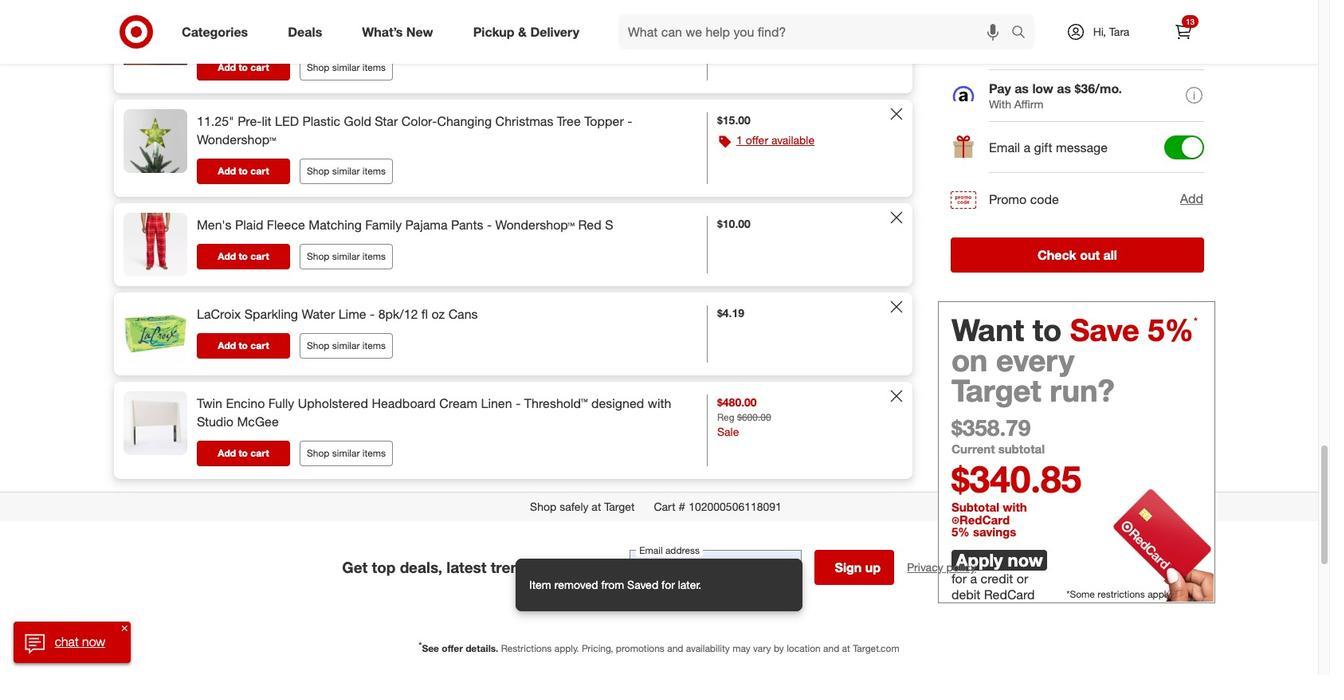 Task type: vqa. For each thing, say whether or not it's contained in the screenshot.
"Up" corresponding to Up to 40 hours of battery life
no



Task type: describe. For each thing, give the bounding box(es) containing it.
r n' d christmas snowflakes window clings- white winter snowflakes cling decorations - pack of 81 image
[[124, 6, 187, 70]]

11.25" pre-lit led plastic gold star color-changing christmas tree topper - wondershop™ list item
[[114, 100, 913, 197]]

want
[[952, 311, 1024, 348]]

add to cart button for encino
[[197, 441, 290, 466]]

now for chat
[[82, 634, 105, 650]]

save
[[1070, 311, 1140, 348]]

hi, tara
[[1093, 25, 1130, 38]]

similar for plastic
[[332, 165, 360, 177]]

savings
[[973, 525, 1016, 540]]

shop similar items for -
[[307, 340, 386, 352]]

star
[[375, 113, 398, 129]]

what's new link
[[349, 14, 453, 49]]

check out all button
[[951, 237, 1204, 272]]

fully
[[268, 395, 294, 411]]

shipping
[[1019, 28, 1071, 44]]

up
[[865, 560, 881, 575]]

target inside on every target run?
[[952, 372, 1041, 409]]

add to cart for pre-
[[218, 165, 269, 177]]

may
[[733, 642, 751, 654]]

see
[[422, 642, 439, 654]]

11.25&#34; pre-lit led plastic gold star color-changing christmas tree topper - wondershop&#8482; image
[[124, 109, 187, 173]]

1 as from the left
[[1015, 80, 1029, 96]]

more.
[[576, 558, 617, 576]]

add to cart button for plaid
[[197, 244, 290, 270]]

studio
[[197, 414, 234, 430]]

s
[[605, 217, 613, 233]]

shop similar items button for -
[[300, 333, 393, 359]]

apply now for a credit or debit redcard
[[952, 550, 1043, 602]]

promotions
[[616, 642, 665, 654]]

on
[[952, 342, 988, 378]]

* inside want to save 5% *
[[1194, 315, 1198, 327]]

get top deals, latest trends, and more.
[[342, 558, 617, 576]]

restrictions
[[501, 642, 552, 654]]

shop similar items for headboard
[[307, 447, 386, 459]]

matching
[[309, 217, 362, 233]]

to for men's plaid fleece matching family pajama pants - wondershop™ red s
[[239, 250, 248, 262]]

lit
[[262, 113, 271, 129]]

to for 11.25" pre-lit led plastic gold star color-changing christmas tree topper - wondershop™
[[239, 165, 248, 177]]

cling
[[607, 10, 636, 26]]

window
[[368, 10, 414, 26]]

availability
[[686, 642, 730, 654]]

subtotal with
[[952, 499, 1030, 515]]

gold
[[344, 113, 371, 129]]

privacy policy link
[[907, 560, 976, 575]]

✕ button
[[118, 622, 131, 634]]

cart
[[654, 500, 676, 513]]

on every target run?
[[952, 342, 1115, 409]]

$4.19
[[717, 306, 745, 320]]

$15.00
[[717, 113, 751, 127]]

want to save 5% *
[[952, 311, 1198, 348]]

clings-
[[418, 10, 458, 26]]

to for r n' d christmas snowflakes window clings- white winter snowflakes cling decorations - pack of 81
[[239, 62, 248, 74]]

#
[[679, 500, 686, 513]]

cart # 102000506118091
[[654, 500, 782, 513]]

0 vertical spatial at
[[592, 500, 601, 513]]

lacroix sparkling water lime - 8pk/12 fl oz cans list item
[[114, 293, 913, 376]]

categories
[[182, 24, 248, 40]]

sign up
[[835, 560, 881, 575]]

items for plastic
[[362, 165, 386, 177]]

cart for sparkling
[[250, 340, 269, 352]]

similar for headboard
[[332, 447, 360, 459]]

similar for -
[[332, 340, 360, 352]]

cream
[[439, 395, 478, 411]]

of
[[309, 28, 321, 44]]

102000506118091
[[689, 500, 782, 513]]

offer inside the * see offer details. restrictions apply. pricing, promotions and availability may vary by location and at target.com
[[442, 642, 463, 654]]

upholstered
[[298, 395, 368, 411]]

pickup & delivery
[[473, 24, 580, 40]]

apply now button
[[952, 550, 1047, 571]]

$35
[[1014, 45, 1032, 59]]

privacy
[[907, 560, 943, 574]]

winter
[[498, 10, 535, 26]]

shop for matching
[[307, 250, 330, 262]]

plastic
[[302, 113, 340, 129]]

similar for snowflakes
[[332, 62, 360, 74]]

$9.99
[[717, 10, 745, 24]]

wondershop™ inside 'link'
[[495, 217, 575, 233]]

deals
[[288, 24, 322, 40]]

chat now
[[55, 634, 105, 650]]

add for twin encino fully upholstered headboard cream linen - threshold™ designed with studio mcgee
[[218, 447, 236, 459]]

8pk/12
[[378, 306, 418, 322]]

by
[[774, 642, 784, 654]]

add to cart for n'
[[218, 62, 269, 74]]

men's plaid fleece matching family pajama pants - wondershop™ red s list item
[[114, 203, 913, 286]]

deals link
[[274, 14, 342, 49]]

13
[[1186, 17, 1195, 26]]

r n' d christmas snowflakes window clings- white winter snowflakes cling decorations - pack of 81 link
[[197, 9, 697, 46]]

What can we help you find? suggestions appear below search field
[[619, 14, 1015, 49]]

shop similar items for plastic
[[307, 165, 386, 177]]

led
[[275, 113, 299, 129]]

message
[[1056, 140, 1108, 156]]

n'
[[209, 10, 222, 26]]

items for snowflakes
[[362, 62, 386, 74]]

* inside the * see offer details. restrictions apply. pricing, promotions and availability may vary by location and at target.com
[[419, 640, 422, 650]]

gift
[[1034, 140, 1053, 156]]

2 as from the left
[[1057, 80, 1071, 96]]

0 horizontal spatial target
[[604, 500, 635, 513]]

apply
[[956, 550, 1003, 571]]

*some restrictions apply.
[[1067, 588, 1172, 600]]

promo code
[[989, 191, 1059, 207]]

mcgee
[[237, 414, 279, 430]]

subtotal
[[998, 441, 1045, 456]]

* see offer details. restrictions apply. pricing, promotions and availability may vary by location and at target.com
[[419, 640, 900, 654]]

cans
[[448, 306, 478, 322]]

twin encino fully upholstered headboard cream linen - threshold&#8482; designed with studio mcgee image
[[124, 392, 187, 455]]

lacroix sparkling water lime - 8pk/12 fl oz cans
[[197, 306, 478, 322]]

shop similar items for family
[[307, 250, 386, 262]]

cart for pre-
[[250, 165, 269, 177]]

men&#39;s plaid fleece matching family pajama pants - wondershop&#8482; red s image
[[124, 213, 187, 277]]

1 vertical spatial with
[[1003, 499, 1027, 515]]

1
[[736, 133, 743, 147]]

1 horizontal spatial a
[[1024, 140, 1031, 156]]

apply)
[[1133, 45, 1163, 59]]

shop for lime
[[307, 340, 330, 352]]

(exclusions
[[1075, 45, 1130, 59]]

color-
[[401, 113, 437, 129]]

shop safely at target
[[530, 500, 635, 513]]

add inside button
[[1180, 191, 1204, 207]]

email a gift message
[[989, 140, 1108, 156]]

latest
[[447, 558, 487, 576]]

0 vertical spatial redcard
[[960, 513, 1010, 528]]

items for headboard
[[362, 447, 386, 459]]

safely
[[560, 500, 589, 513]]

cart for plaid
[[250, 250, 269, 262]]

at inside the * see offer details. restrictions apply. pricing, promotions and availability may vary by location and at target.com
[[842, 642, 850, 654]]

for inside apply now for a credit or debit redcard
[[952, 571, 967, 587]]

1 vertical spatial 5%
[[952, 525, 970, 540]]

- inside twin encino fully upholstered headboard cream linen - threshold™ designed with studio mcgee
[[516, 395, 521, 411]]

81
[[324, 28, 338, 44]]



Task type: locate. For each thing, give the bounding box(es) containing it.
items inside '11.25" pre-lit led plastic gold star color-changing christmas tree topper - wondershop™' list item
[[362, 165, 386, 177]]

current
[[952, 441, 995, 456]]

cart inside men's plaid fleece matching family pajama pants - wondershop™ red s list item
[[250, 250, 269, 262]]

similar inside r n' d christmas snowflakes window clings- white winter snowflakes cling decorations - pack of 81 list item
[[332, 62, 360, 74]]

1 items from the top
[[362, 62, 386, 74]]

to inside r n' d christmas snowflakes window clings- white winter snowflakes cling decorations - pack of 81 list item
[[239, 62, 248, 74]]

shop inside men's plaid fleece matching family pajama pants - wondershop™ red s list item
[[307, 250, 330, 262]]

2 items from the top
[[362, 165, 386, 177]]

shop inside '11.25" pre-lit led plastic gold star color-changing christmas tree topper - wondershop™' list item
[[307, 165, 330, 177]]

4 shop similar items from the top
[[307, 340, 386, 352]]

shop similar items button for snowflakes
[[300, 55, 393, 81]]

- inside 'link'
[[487, 217, 492, 233]]

shop down plastic
[[307, 165, 330, 177]]

later.
[[678, 578, 702, 591], [678, 578, 702, 591]]

now right chat
[[82, 634, 105, 650]]

0 horizontal spatial a
[[970, 571, 977, 587]]

cart for n'
[[250, 62, 269, 74]]

to inside twin encino fully upholstered headboard cream linen - threshold™ designed with studio mcgee list item
[[239, 447, 248, 459]]

3 add to cart from the top
[[218, 250, 269, 262]]

a left credit
[[970, 571, 977, 587]]

with down pay
[[989, 97, 1011, 111]]

changing
[[437, 113, 492, 129]]

items down headboard
[[362, 447, 386, 459]]

d
[[225, 10, 234, 26]]

1 snowflakes from the left
[[300, 10, 365, 26]]

cart down "lit"
[[250, 165, 269, 177]]

2 add to cart button from the top
[[197, 159, 290, 184]]

decorations
[[197, 28, 266, 44]]

add to cart button down lacroix
[[197, 333, 290, 359]]

- right pants
[[487, 217, 492, 233]]

3 items from the top
[[362, 250, 386, 262]]

wondershop™ inside 11.25" pre-lit led plastic gold star color-changing christmas tree topper - wondershop™
[[197, 132, 276, 148]]

shop inside r n' d christmas snowflakes window clings- white winter snowflakes cling decorations - pack of 81 list item
[[307, 62, 330, 74]]

details.
[[466, 642, 498, 654]]

- right topper
[[628, 113, 633, 129]]

3 similar from the top
[[332, 250, 360, 262]]

items down star
[[362, 165, 386, 177]]

5 shop similar items button from the top
[[300, 441, 393, 466]]

items inside twin encino fully upholstered headboard cream linen - threshold™ designed with studio mcgee list item
[[362, 447, 386, 459]]

add to cart for encino
[[218, 447, 269, 459]]

4 add to cart button from the top
[[197, 333, 290, 359]]

shop similar items inside men's plaid fleece matching family pajama pants - wondershop™ red s list item
[[307, 250, 386, 262]]

0 horizontal spatial christmas
[[238, 10, 296, 26]]

- right lime
[[370, 306, 375, 322]]

lacroix
[[197, 306, 241, 322]]

offer right see
[[442, 642, 463, 654]]

5 add to cart from the top
[[218, 447, 269, 459]]

target up "$358.79"
[[952, 372, 1041, 409]]

r n' d christmas snowflakes window clings- white winter snowflakes cling decorations - pack of 81 list item
[[114, 0, 913, 94]]

&
[[518, 24, 527, 40]]

add
[[218, 62, 236, 74], [218, 165, 236, 177], [1180, 191, 1204, 207], [218, 250, 236, 262], [218, 340, 236, 352], [218, 447, 236, 459]]

1 vertical spatial at
[[842, 642, 850, 654]]

0 vertical spatial offer
[[746, 133, 768, 147]]

1 vertical spatial redcard
[[984, 587, 1035, 602]]

with inside free shipping with $35 orders* (exclusions apply)
[[989, 45, 1011, 59]]

shop similar items button inside r n' d christmas snowflakes window clings- white winter snowflakes cling decorations - pack of 81 list item
[[300, 55, 393, 81]]

add to cart for plaid
[[218, 250, 269, 262]]

similar
[[332, 62, 360, 74], [332, 165, 360, 177], [332, 250, 360, 262], [332, 340, 360, 352], [332, 447, 360, 459]]

free shipping with $35 orders* (exclusions apply)
[[989, 28, 1163, 59]]

add to cart down mcgee
[[218, 447, 269, 459]]

offer right 1 at the right top
[[746, 133, 768, 147]]

2 shop similar items from the top
[[307, 165, 386, 177]]

0 horizontal spatial as
[[1015, 80, 1029, 96]]

5 cart from the top
[[250, 447, 269, 459]]

now inside button
[[82, 634, 105, 650]]

13 link
[[1166, 14, 1201, 49]]

3 add to cart button from the top
[[197, 244, 290, 270]]

3 shop similar items from the top
[[307, 250, 386, 262]]

- inside "list item"
[[370, 306, 375, 322]]

to for twin encino fully upholstered headboard cream linen - threshold™ designed with studio mcgee
[[239, 447, 248, 459]]

add to cart inside twin encino fully upholstered headboard cream linen - threshold™ designed with studio mcgee list item
[[218, 447, 269, 459]]

fleece
[[267, 217, 305, 233]]

similar inside '11.25" pre-lit led plastic gold star color-changing christmas tree topper - wondershop™' list item
[[332, 165, 360, 177]]

0 vertical spatial christmas
[[238, 10, 296, 26]]

1 vertical spatial *
[[419, 640, 422, 650]]

1 add to cart from the top
[[218, 62, 269, 74]]

with inside twin encino fully upholstered headboard cream linen - threshold™ designed with studio mcgee
[[648, 395, 671, 411]]

add to cart
[[218, 62, 269, 74], [218, 165, 269, 177], [218, 250, 269, 262], [218, 340, 269, 352], [218, 447, 269, 459]]

0 horizontal spatial snowflakes
[[300, 10, 365, 26]]

redcard up 'apply'
[[960, 513, 1010, 528]]

1 horizontal spatial 5%
[[1148, 311, 1194, 348]]

add to cart button for pre-
[[197, 159, 290, 184]]

now for apply
[[1008, 550, 1043, 571]]

apply. right "restrictions" on the bottom of the page
[[1148, 588, 1172, 600]]

0 vertical spatial a
[[1024, 140, 1031, 156]]

None text field
[[630, 550, 802, 585]]

1 vertical spatial a
[[970, 571, 977, 587]]

and right 'location'
[[823, 642, 840, 654]]

wondershop™ down the pre-
[[197, 132, 276, 148]]

sparkling
[[244, 306, 298, 322]]

0 vertical spatial *
[[1194, 315, 1198, 327]]

add for lacroix sparkling water lime - 8pk/12 fl oz cans
[[218, 340, 236, 352]]

oz
[[432, 306, 445, 322]]

family
[[365, 217, 402, 233]]

trends,
[[491, 558, 541, 576]]

a inside apply now for a credit or debit redcard
[[970, 571, 977, 587]]

shop similar items button for plastic
[[300, 159, 393, 184]]

with down free
[[989, 45, 1011, 59]]

add to cart down the pre-
[[218, 165, 269, 177]]

and left more. at the left of page
[[545, 558, 572, 576]]

items for -
[[362, 340, 386, 352]]

1 horizontal spatial now
[[1008, 550, 1043, 571]]

4 add to cart from the top
[[218, 340, 269, 352]]

1 offer available
[[736, 133, 815, 147]]

snowflakes up "81"
[[300, 10, 365, 26]]

cart inside r n' d christmas snowflakes window clings- white winter snowflakes cling decorations - pack of 81 list item
[[250, 62, 269, 74]]

check
[[1038, 247, 1077, 263]]

add to cart button inside lacroix sparkling water lime - 8pk/12 fl oz cans "list item"
[[197, 333, 290, 359]]

shop for christmas
[[307, 62, 330, 74]]

4 cart from the top
[[250, 340, 269, 352]]

to inside list item
[[239, 165, 248, 177]]

1 vertical spatial offer
[[442, 642, 463, 654]]

redcard down apply now button
[[984, 587, 1035, 602]]

add to cart down decorations
[[218, 62, 269, 74]]

0 horizontal spatial and
[[545, 558, 572, 576]]

shop similar items down "81"
[[307, 62, 386, 74]]

items down family
[[362, 250, 386, 262]]

add for 11.25" pre-lit led plastic gold star color-changing christmas tree topper - wondershop™
[[218, 165, 236, 177]]

with right designed
[[648, 395, 671, 411]]

shop similar items button inside lacroix sparkling water lime - 8pk/12 fl oz cans "list item"
[[300, 333, 393, 359]]

twin encino fully upholstered headboard cream linen - threshold™ designed with studio mcgee
[[197, 395, 671, 430]]

to inside men's plaid fleece matching family pajama pants - wondershop™ red s list item
[[239, 250, 248, 262]]

add for men's plaid fleece matching family pajama pants - wondershop™ red s
[[218, 250, 236, 262]]

similar down "81"
[[332, 62, 360, 74]]

shop similar items inside '11.25" pre-lit led plastic gold star color-changing christmas tree topper - wondershop™' list item
[[307, 165, 386, 177]]

1 add to cart button from the top
[[197, 55, 290, 81]]

1 similar from the top
[[332, 62, 360, 74]]

and left the 'availability' at the bottom of the page
[[667, 642, 683, 654]]

add to cart down plaid
[[218, 250, 269, 262]]

shop similar items button down matching
[[300, 244, 393, 269]]

-
[[269, 28, 274, 44], [628, 113, 633, 129], [487, 217, 492, 233], [370, 306, 375, 322], [516, 395, 521, 411]]

4 shop similar items button from the top
[[300, 333, 393, 359]]

0 vertical spatial 5%
[[1148, 311, 1194, 348]]

items down the what's
[[362, 62, 386, 74]]

christmas
[[238, 10, 296, 26], [495, 113, 554, 129]]

items inside r n' d christmas snowflakes window clings- white winter snowflakes cling decorations - pack of 81 list item
[[362, 62, 386, 74]]

1 horizontal spatial as
[[1057, 80, 1071, 96]]

add to cart button down the pre-
[[197, 159, 290, 184]]

2 similar from the top
[[332, 165, 360, 177]]

- left pack
[[269, 28, 274, 44]]

add to cart button inside men's plaid fleece matching family pajama pants - wondershop™ red s list item
[[197, 244, 290, 270]]

now down savings
[[1008, 550, 1043, 571]]

snowflakes right &
[[538, 10, 603, 26]]

5% right save
[[1148, 311, 1194, 348]]

affirm
[[1014, 97, 1044, 111]]

at left target.com
[[842, 642, 850, 654]]

add to cart inside men's plaid fleece matching family pajama pants - wondershop™ red s list item
[[218, 250, 269, 262]]

water
[[302, 306, 335, 322]]

0 horizontal spatial with
[[648, 395, 671, 411]]

at
[[592, 500, 601, 513], [842, 642, 850, 654]]

pants
[[451, 217, 483, 233]]

orders*
[[1036, 45, 1072, 59]]

2 cart from the top
[[250, 165, 269, 177]]

0 horizontal spatial offer
[[442, 642, 463, 654]]

shop similar items button down "81"
[[300, 55, 393, 81]]

twin encino fully upholstered headboard cream linen - threshold™ designed with studio mcgee list item
[[114, 382, 913, 479]]

2 shop similar items button from the top
[[300, 159, 393, 184]]

with up savings
[[1003, 499, 1027, 515]]

5 similar from the top
[[332, 447, 360, 459]]

3 cart from the top
[[250, 250, 269, 262]]

1 horizontal spatial target
[[952, 372, 1041, 409]]

$358.79 current subtotal $340.85
[[952, 413, 1082, 501]]

shop for upholstered
[[307, 447, 330, 459]]

5 add to cart button from the top
[[197, 441, 290, 466]]

shop down water
[[307, 340, 330, 352]]

offer inside button
[[746, 133, 768, 147]]

to down mcgee
[[239, 447, 248, 459]]

0 horizontal spatial apply.
[[555, 642, 579, 654]]

1 horizontal spatial and
[[667, 642, 683, 654]]

add inside twin encino fully upholstered headboard cream linen - threshold™ designed with studio mcgee list item
[[218, 447, 236, 459]]

1 vertical spatial apply.
[[555, 642, 579, 654]]

cart down sparkling
[[250, 340, 269, 352]]

add to cart button down mcgee
[[197, 441, 290, 466]]

all
[[1104, 247, 1117, 263]]

0 horizontal spatial at
[[592, 500, 601, 513]]

1 vertical spatial wondershop™
[[495, 217, 575, 233]]

1 horizontal spatial christmas
[[495, 113, 554, 129]]

item
[[529, 578, 551, 591], [529, 578, 551, 591]]

items inside men's plaid fleece matching family pajama pants - wondershop™ red s list item
[[362, 250, 386, 262]]

- inside 11.25" pre-lit led plastic gold star color-changing christmas tree topper - wondershop™
[[628, 113, 633, 129]]

search button
[[1004, 14, 1043, 53]]

with inside the pay as low as $36/mo. with affirm
[[989, 97, 1011, 111]]

apply. inside the * see offer details. restrictions apply. pricing, promotions and availability may vary by location and at target.com
[[555, 642, 579, 654]]

pay as low as $36/mo. with affirm
[[989, 80, 1122, 111]]

christmas left tree at the left top of the page
[[495, 113, 554, 129]]

items inside lacroix sparkling water lime - 8pk/12 fl oz cans "list item"
[[362, 340, 386, 352]]

low
[[1032, 80, 1054, 96]]

shop similar items down lime
[[307, 340, 386, 352]]

shop similar items down matching
[[307, 250, 386, 262]]

shop similar items button down the upholstered
[[300, 441, 393, 466]]

chat now dialog
[[13, 622, 131, 663]]

pickup & delivery link
[[460, 14, 599, 49]]

affirm image
[[951, 83, 976, 109], [953, 86, 974, 101]]

add to cart inside r n' d christmas snowflakes window clings- white winter snowflakes cling decorations - pack of 81 list item
[[218, 62, 269, 74]]

add to cart inside lacroix sparkling water lime - 8pk/12 fl oz cans "list item"
[[218, 340, 269, 352]]

0 horizontal spatial *
[[419, 640, 422, 650]]

shop similar items inside r n' d christmas snowflakes window clings- white winter snowflakes cling decorations - pack of 81 list item
[[307, 62, 386, 74]]

with
[[989, 45, 1011, 59], [989, 97, 1011, 111]]

subtotal
[[952, 499, 1000, 515]]

add inside r n' d christmas snowflakes window clings- white winter snowflakes cling decorations - pack of 81 list item
[[218, 62, 236, 74]]

add for r n' d christmas snowflakes window clings- white winter snowflakes cling decorations - pack of 81
[[218, 62, 236, 74]]

add to cart down lacroix
[[218, 340, 269, 352]]

1 horizontal spatial *
[[1194, 315, 1198, 327]]

to down lacroix
[[239, 340, 248, 352]]

2 snowflakes from the left
[[538, 10, 603, 26]]

shop inside lacroix sparkling water lime - 8pk/12 fl oz cans "list item"
[[307, 340, 330, 352]]

add to cart button inside r n' d christmas snowflakes window clings- white winter snowflakes cling decorations - pack of 81 list item
[[197, 55, 290, 81]]

what's
[[362, 24, 403, 40]]

designed
[[591, 395, 644, 411]]

1 vertical spatial now
[[82, 634, 105, 650]]

cart down mcgee
[[250, 447, 269, 459]]

what's new
[[362, 24, 433, 40]]

white
[[462, 10, 494, 26]]

shop inside twin encino fully upholstered headboard cream linen - threshold™ designed with studio mcgee list item
[[307, 447, 330, 459]]

to inside lacroix sparkling water lime - 8pk/12 fl oz cans "list item"
[[239, 340, 248, 352]]

4 similar from the top
[[332, 340, 360, 352]]

chat now button
[[13, 622, 131, 663]]

shop similar items inside twin encino fully upholstered headboard cream linen - threshold™ designed with studio mcgee list item
[[307, 447, 386, 459]]

similar inside twin encino fully upholstered headboard cream linen - threshold™ designed with studio mcgee list item
[[332, 447, 360, 459]]

search
[[1004, 25, 1043, 41]]

3 shop similar items button from the top
[[300, 244, 393, 269]]

cart down plaid
[[250, 250, 269, 262]]

1 shop similar items button from the top
[[300, 55, 393, 81]]

shop down matching
[[307, 250, 330, 262]]

1 vertical spatial target
[[604, 500, 635, 513]]

sale
[[717, 425, 739, 439]]

1 horizontal spatial wondershop™
[[495, 217, 575, 233]]

add to cart button for n'
[[197, 55, 290, 81]]

cart down decorations
[[250, 62, 269, 74]]

0 vertical spatial with
[[989, 45, 1011, 59]]

cart for encino
[[250, 447, 269, 459]]

get
[[342, 558, 368, 576]]

similar inside men's plaid fleece matching family pajama pants - wondershop™ red s list item
[[332, 250, 360, 262]]

similar down matching
[[332, 250, 360, 262]]

twin
[[197, 395, 222, 411]]

1 offer available button
[[736, 133, 815, 149]]

1 horizontal spatial offer
[[746, 133, 768, 147]]

add inside lacroix sparkling water lime - 8pk/12 fl oz cans "list item"
[[218, 340, 236, 352]]

wondershop™ left red
[[495, 217, 575, 233]]

shop down "of"
[[307, 62, 330, 74]]

christmas inside 11.25" pre-lit led plastic gold star color-changing christmas tree topper - wondershop™
[[495, 113, 554, 129]]

policy
[[947, 560, 976, 574]]

to left save
[[1033, 311, 1062, 348]]

shop similar items button for headboard
[[300, 441, 393, 466]]

christmas inside r n' d christmas snowflakes window clings- white winter snowflakes cling decorations - pack of 81
[[238, 10, 296, 26]]

5%
[[1148, 311, 1194, 348], [952, 525, 970, 540]]

- inside r n' d christmas snowflakes window clings- white winter snowflakes cling decorations - pack of 81
[[269, 28, 274, 44]]

shop similar items down the upholstered
[[307, 447, 386, 459]]

add to cart inside '11.25" pre-lit led plastic gold star color-changing christmas tree topper - wondershop™' list item
[[218, 165, 269, 177]]

similar inside lacroix sparkling water lime - 8pk/12 fl oz cans "list item"
[[332, 340, 360, 352]]

cart inside twin encino fully upholstered headboard cream linen - threshold™ designed with studio mcgee list item
[[250, 447, 269, 459]]

add inside '11.25" pre-lit led plastic gold star color-changing christmas tree topper - wondershop™' list item
[[218, 165, 236, 177]]

shop
[[307, 62, 330, 74], [307, 165, 330, 177], [307, 250, 330, 262], [307, 340, 330, 352], [307, 447, 330, 459], [530, 500, 557, 513]]

1 horizontal spatial with
[[1003, 499, 1027, 515]]

5% down subtotal
[[952, 525, 970, 540]]

lacroix sparkling water lime - 8pk/12 fl oz cans image
[[124, 302, 187, 366]]

twin encino fully upholstered headboard cream linen - threshold™ designed with studio mcgee link
[[197, 395, 697, 431]]

shop similar items button for family
[[300, 244, 393, 269]]

as
[[1015, 80, 1029, 96], [1057, 80, 1071, 96]]

privacy policy
[[907, 560, 976, 574]]

1 horizontal spatial apply.
[[1148, 588, 1172, 600]]

✕
[[121, 623, 127, 633]]

check out all
[[1038, 247, 1117, 263]]

items down lime
[[362, 340, 386, 352]]

shop left safely
[[530, 500, 557, 513]]

plaid
[[235, 217, 263, 233]]

to down plaid
[[239, 250, 248, 262]]

1 shop similar items from the top
[[307, 62, 386, 74]]

- right linen at the bottom
[[516, 395, 521, 411]]

free
[[989, 28, 1016, 44]]

men's
[[197, 217, 232, 233]]

0 vertical spatial wondershop™
[[197, 132, 276, 148]]

0 vertical spatial with
[[648, 395, 671, 411]]

item removed from saved for later.
[[529, 578, 702, 591], [529, 578, 702, 591]]

1 vertical spatial christmas
[[495, 113, 554, 129]]

christmas up pack
[[238, 10, 296, 26]]

0 vertical spatial target
[[952, 372, 1041, 409]]

5 items from the top
[[362, 447, 386, 459]]

similar down gold
[[332, 165, 360, 177]]

target left cart
[[604, 500, 635, 513]]

add to cart button down decorations
[[197, 55, 290, 81]]

encino
[[226, 395, 265, 411]]

similar down the upholstered
[[332, 447, 360, 459]]

target.com
[[853, 642, 900, 654]]

apply. left pricing,
[[555, 642, 579, 654]]

cart inside lacroix sparkling water lime - 8pk/12 fl oz cans "list item"
[[250, 340, 269, 352]]

$36/mo.
[[1075, 80, 1122, 96]]

lacroix sparkling water lime - 8pk/12 fl oz cans link
[[197, 305, 478, 324]]

to down the pre-
[[239, 165, 248, 177]]

add to cart button inside '11.25" pre-lit led plastic gold star color-changing christmas tree topper - wondershop™' list item
[[197, 159, 290, 184]]

add to cart button inside twin encino fully upholstered headboard cream linen - threshold™ designed with studio mcgee list item
[[197, 441, 290, 466]]

shop similar items inside lacroix sparkling water lime - 8pk/12 fl oz cans "list item"
[[307, 340, 386, 352]]

add to cart button for sparkling
[[197, 333, 290, 359]]

5 shop similar items from the top
[[307, 447, 386, 459]]

4 items from the top
[[362, 340, 386, 352]]

shop similar items button inside men's plaid fleece matching family pajama pants - wondershop™ red s list item
[[300, 244, 393, 269]]

0 vertical spatial apply.
[[1148, 588, 1172, 600]]

similar down lime
[[332, 340, 360, 352]]

shop for led
[[307, 165, 330, 177]]

pay
[[989, 80, 1011, 96]]

similar for family
[[332, 250, 360, 262]]

a left gift at right
[[1024, 140, 1031, 156]]

add to cart button down plaid
[[197, 244, 290, 270]]

0 horizontal spatial 5%
[[952, 525, 970, 540]]

to for lacroix sparkling water lime - 8pk/12 fl oz cans
[[239, 340, 248, 352]]

as up affirm
[[1015, 80, 1029, 96]]

2 with from the top
[[989, 97, 1011, 111]]

0 horizontal spatial now
[[82, 634, 105, 650]]

as right low
[[1057, 80, 1071, 96]]

0 vertical spatial now
[[1008, 550, 1043, 571]]

shop similar items down gold
[[307, 165, 386, 177]]

add to cart for sparkling
[[218, 340, 269, 352]]

shop down the upholstered
[[307, 447, 330, 459]]

categories link
[[168, 14, 268, 49]]

shop similar items
[[307, 62, 386, 74], [307, 165, 386, 177], [307, 250, 386, 262], [307, 340, 386, 352], [307, 447, 386, 459]]

items for family
[[362, 250, 386, 262]]

wondershop™
[[197, 132, 276, 148], [495, 217, 575, 233]]

1 with from the top
[[989, 45, 1011, 59]]

sign
[[835, 560, 862, 575]]

cart inside '11.25" pre-lit led plastic gold star color-changing christmas tree topper - wondershop™' list item
[[250, 165, 269, 177]]

2 horizontal spatial and
[[823, 642, 840, 654]]

1 horizontal spatial at
[[842, 642, 850, 654]]

a
[[1024, 140, 1031, 156], [970, 571, 977, 587]]

at right safely
[[592, 500, 601, 513]]

1 horizontal spatial snowflakes
[[538, 10, 603, 26]]

shop similar items button down lime
[[300, 333, 393, 359]]

shop similar items for snowflakes
[[307, 62, 386, 74]]

$10.00
[[717, 217, 751, 230]]

1 cart from the top
[[250, 62, 269, 74]]

$340.85
[[952, 456, 1082, 501]]

0 horizontal spatial wondershop™
[[197, 132, 276, 148]]

shop similar items button down gold
[[300, 159, 393, 184]]

to down decorations
[[239, 62, 248, 74]]

1 vertical spatial with
[[989, 97, 1011, 111]]

now inside apply now for a credit or debit redcard
[[1008, 550, 1043, 571]]

redcard inside apply now for a credit or debit redcard
[[984, 587, 1035, 602]]

add inside men's plaid fleece matching family pajama pants - wondershop™ red s list item
[[218, 250, 236, 262]]

2 add to cart from the top
[[218, 165, 269, 177]]

shop similar items button inside twin encino fully upholstered headboard cream linen - threshold™ designed with studio mcgee list item
[[300, 441, 393, 466]]

top
[[372, 558, 396, 576]]



